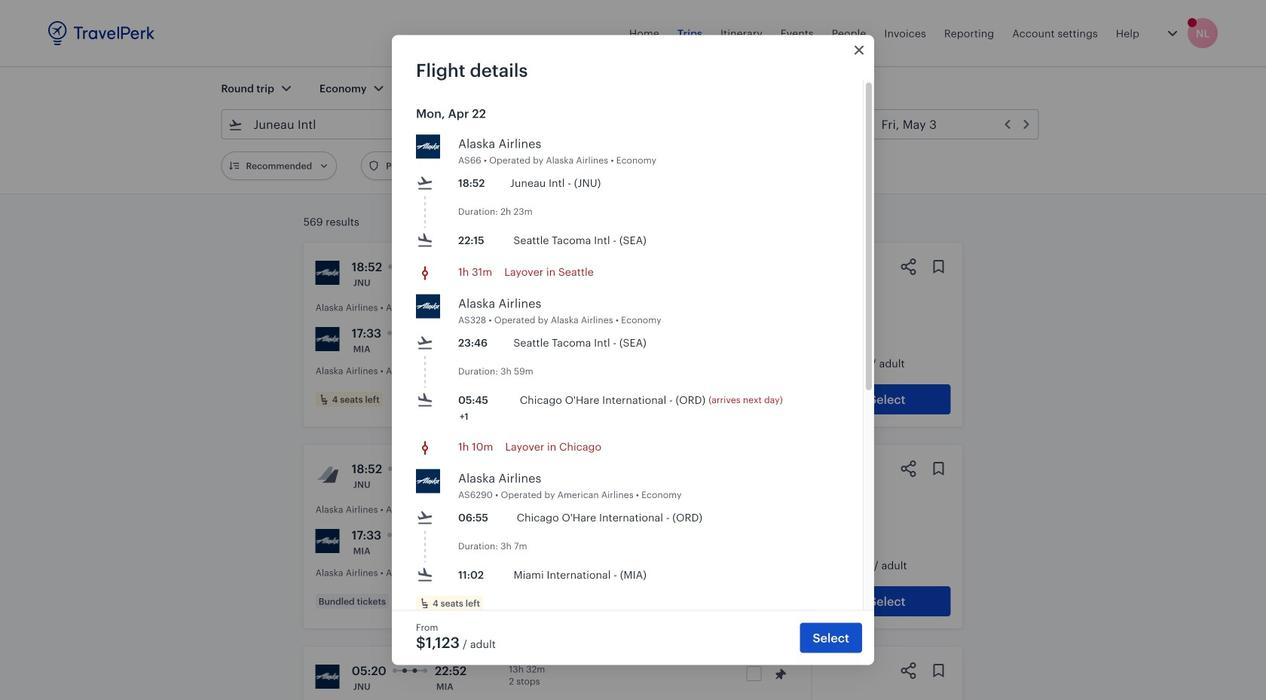 Task type: vqa. For each thing, say whether or not it's contained in the screenshot.
the bottommost Frontier Airlines image
no



Task type: describe. For each thing, give the bounding box(es) containing it.
To search field
[[468, 112, 621, 136]]

Return field
[[871, 112, 1032, 136]]

From search field
[[243, 112, 396, 136]]

alaska airlines image for 3rd alaska airlines icon from the bottom
[[315, 261, 340, 285]]

alaska airlines image for 2nd alaska airlines icon from the top of the page
[[315, 463, 340, 487]]



Task type: locate. For each thing, give the bounding box(es) containing it.
modalheader element
[[392, 35, 874, 80]]

1 vertical spatial alaska airlines image
[[315, 529, 340, 553]]

2 alaska airlines image from the top
[[315, 463, 340, 487]]

0 vertical spatial alaska airlines image
[[315, 261, 340, 285]]

1 alaska airlines image from the top
[[315, 261, 340, 285]]

alaska airlines image
[[315, 327, 340, 351], [315, 529, 340, 553], [315, 665, 340, 689]]

2 alaska airlines image from the top
[[315, 529, 340, 553]]

1 vertical spatial alaska airlines image
[[315, 463, 340, 487]]

0 vertical spatial alaska airlines image
[[315, 327, 340, 351]]

3 alaska airlines image from the top
[[315, 665, 340, 689]]

1 alaska airlines image from the top
[[315, 327, 340, 351]]

alaska airlines image
[[315, 261, 340, 285], [315, 463, 340, 487]]

2 vertical spatial alaska airlines image
[[315, 665, 340, 689]]



